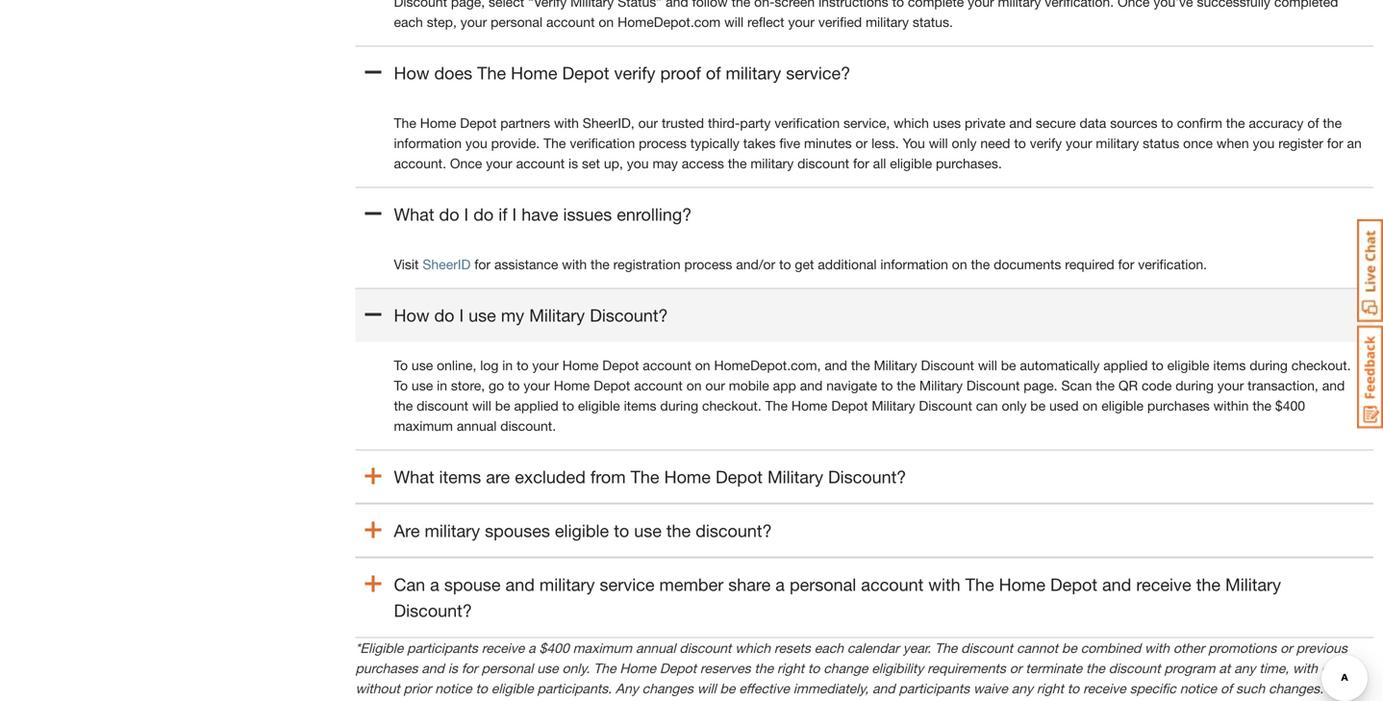 Task type: locate. For each thing, give the bounding box(es) containing it.
to right go
[[508, 378, 520, 394]]

military down sources
[[1096, 135, 1139, 151]]

right up misuse
[[1037, 681, 1064, 697]]

0 vertical spatial any
[[1234, 661, 1256, 676]]

in down online,
[[437, 378, 447, 394]]

2 what from the top
[[394, 467, 434, 487]]

for down spouse
[[461, 661, 478, 676]]

online,
[[437, 357, 477, 373]]

items up the what items are excluded from the home depot military discount?
[[624, 398, 657, 414]]

0 horizontal spatial annual
[[457, 418, 497, 434]]

1 horizontal spatial a
[[528, 640, 536, 656]]

once
[[1183, 135, 1213, 151]]

registration
[[613, 256, 681, 272]]

1 vertical spatial verification
[[570, 135, 635, 151]]

2 vertical spatial right
[[513, 701, 540, 701]]

2 vertical spatial discount?
[[394, 600, 472, 621]]

0 vertical spatial what
[[394, 204, 434, 225]]

depot inside 'dropdown button'
[[716, 467, 763, 487]]

changes
[[642, 681, 693, 697]]

military down are military spouses eligible to use the discount?
[[540, 574, 595, 595]]

home inside can a spouse and military service member share a personal account with the home depot and receive the military discount?
[[999, 574, 1046, 595]]

1 vertical spatial right
[[1037, 681, 1064, 697]]

military down takes
[[751, 155, 794, 171]]

which inside *eligible participants receive a $400 maximum annual discount which resets each calendar year. the discount cannot be combined with other promotions or previous purchases and is for personal use only. the home depot reserves the right to change eligibility requirements or terminate the discount program at any time, with or without prior notice to eligible participants. any changes will be effective immediately, and participants waive any right to receive specific notice of such changes. the home depot reserves the right to revoke enrollment status based on alleged, suspected and/or actual evidence of misuse or fraud in our sole and absolute discreti
[[735, 640, 771, 656]]

purchases inside to use online, log in to your home depot account on homedepot.com,     and the military discount will be automatically applied to eligible items during checkout. to use in store, go to your home depot account on our mobile app and navigate to the military discount page.     scan the qr code during your transaction, and the discount will be applied to eligible items during checkout.     the home depot military discount can only be used on eligible purchases within the $400 maximum annual discount.
[[1148, 398, 1210, 414]]

1 vertical spatial in
[[437, 378, 447, 394]]

0 vertical spatial maximum
[[394, 418, 453, 434]]

or down the service,
[[856, 135, 868, 151]]

eligible inside dropdown button
[[555, 521, 609, 541]]

1 vertical spatial our
[[706, 378, 725, 394]]

our inside "the home depot partners with sheerid, our trusted third-party verification service,     which uses private and secure data sources to confirm the accuracy of the information you provide.     the verification process typically takes five minutes or less.     you will only need to verify your military status once when you register for an account.     once your account is set up, you may access the military discount for all eligible purchases."
[[638, 115, 658, 131]]

personal up each
[[790, 574, 856, 595]]

your down provide.
[[486, 155, 512, 171]]

0 horizontal spatial checkout.
[[702, 398, 762, 414]]

status inside "the home depot partners with sheerid, our trusted third-party verification service,     which uses private and secure data sources to confirm the accuracy of the information you provide.     the verification process typically takes five minutes or less.     you will only need to verify your military status once when you register for an account.     once your account is set up, you may access the military discount for all eligible purchases."
[[1143, 135, 1180, 151]]

the inside to use online, log in to your home depot account on homedepot.com,     and the military discount will be automatically applied to eligible items during checkout. to use in store, go to your home depot account on our mobile app and navigate to the military discount page.     scan the qr code during your transaction, and the discount will be applied to eligible items during checkout.     the home depot military discount can only be used on eligible purchases within the $400 maximum annual discount.
[[765, 398, 788, 414]]

1 vertical spatial during
[[1176, 378, 1214, 394]]

eligible inside "the home depot partners with sheerid, our trusted third-party verification service,     which uses private and secure data sources to confirm the accuracy of the information you provide.     the verification process typically takes five minutes or less.     you will only need to verify your military status once when you register for an account.     once your account is set up, you may access the military discount for all eligible purchases."
[[890, 155, 932, 171]]

1 vertical spatial items
[[624, 398, 657, 414]]

prior
[[404, 681, 431, 697]]

information up account.
[[394, 135, 462, 151]]

process inside "the home depot partners with sheerid, our trusted third-party verification service,     which uses private and secure data sources to confirm the accuracy of the information you provide.     the verification process typically takes five minutes or less.     you will only need to verify your military status once when you register for an account.     once your account is set up, you may access the military discount for all eligible purchases."
[[639, 135, 687, 151]]

up,
[[604, 155, 623, 171]]

what do i do if i have issues enrolling? button
[[355, 187, 1374, 241]]

2 horizontal spatial a
[[776, 574, 785, 595]]

0 horizontal spatial only
[[952, 135, 977, 151]]

home down without
[[355, 701, 392, 701]]

on down effective
[[751, 701, 767, 701]]

absolute
[[1234, 701, 1286, 701]]

1 vertical spatial personal
[[481, 661, 533, 676]]

annual inside *eligible participants receive a $400 maximum annual discount which resets each calendar year. the discount cannot be combined with other promotions or previous purchases and is for personal use only. the home depot reserves the right to change eligibility requirements or terminate the discount program at any time, with or without prior notice to eligible participants. any changes will be effective immediately, and participants waive any right to receive specific notice of such changes. the home depot reserves the right to revoke enrollment status based on alleged, suspected and/or actual evidence of misuse or fraud in our sole and absolute discreti
[[636, 640, 676, 656]]

0 vertical spatial our
[[638, 115, 658, 131]]

0 vertical spatial only
[[952, 135, 977, 151]]

what
[[394, 204, 434, 225], [394, 467, 434, 487]]

items left are
[[439, 467, 481, 487]]

$400 down transaction,
[[1276, 398, 1306, 414]]

0 vertical spatial information
[[394, 135, 462, 151]]

0 vertical spatial right
[[777, 661, 804, 676]]

account inside can a spouse and military service member share a personal account with the home depot and receive the military discount?
[[861, 574, 924, 595]]

is
[[569, 155, 578, 171], [448, 661, 458, 676]]

can a spouse and military service member share a personal account with the home depot and receive the military discount? button
[[355, 558, 1374, 637]]

to left store,
[[394, 378, 408, 394]]

2 horizontal spatial items
[[1213, 357, 1246, 373]]

1 what from the top
[[394, 204, 434, 225]]

annual
[[457, 418, 497, 434], [636, 640, 676, 656]]

2 vertical spatial during
[[660, 398, 699, 414]]

during up transaction,
[[1250, 357, 1288, 373]]

with
[[554, 115, 579, 131], [562, 256, 587, 272], [929, 574, 961, 595], [1145, 640, 1170, 656], [1293, 661, 1318, 676]]

and/or inside *eligible participants receive a $400 maximum annual discount which resets each calendar year. the discount cannot be combined with other promotions or previous purchases and is for personal use only. the home depot reserves the right to change eligibility requirements or terminate the discount program at any time, with or without prior notice to eligible participants. any changes will be effective immediately, and participants waive any right to receive specific notice of such changes. the home depot reserves the right to revoke enrollment status based on alleged, suspected and/or actual evidence of misuse or fraud in our sole and absolute discreti
[[888, 701, 927, 701]]

accuracy
[[1249, 115, 1304, 131]]

our left mobile
[[706, 378, 725, 394]]

with right partners
[[554, 115, 579, 131]]

live chat image
[[1357, 219, 1383, 322]]

on left homedepot.com,
[[695, 357, 711, 373]]

the inside 'dropdown button'
[[631, 467, 660, 487]]

0 horizontal spatial status
[[670, 701, 707, 701]]

0 vertical spatial process
[[639, 135, 687, 151]]

with up changes.
[[1293, 661, 1318, 676]]

1 vertical spatial how
[[394, 305, 430, 326]]

do
[[439, 204, 459, 225], [473, 204, 494, 225], [434, 305, 455, 326]]

0 horizontal spatial is
[[448, 661, 458, 676]]

0 horizontal spatial applied
[[514, 398, 559, 414]]

0 vertical spatial discount?
[[590, 305, 668, 326]]

automatically
[[1020, 357, 1100, 373]]

only inside to use online, log in to your home depot account on homedepot.com,     and the military discount will be automatically applied to eligible items during checkout. to use in store, go to your home depot account on our mobile app and navigate to the military discount page.     scan the qr code during your transaction, and the discount will be applied to eligible items during checkout.     the home depot military discount can only be used on eligible purchases within the $400 maximum annual discount.
[[1002, 398, 1027, 414]]

assistance
[[494, 256, 558, 272]]

purchases inside *eligible participants receive a $400 maximum annual discount which resets each calendar year. the discount cannot be combined with other promotions or previous purchases and is for personal use only. the home depot reserves the right to change eligibility requirements or terminate the discount program at any time, with or without prior notice to eligible participants. any changes will be effective immediately, and participants waive any right to receive specific notice of such changes. the home depot reserves the right to revoke enrollment status based on alleged, suspected and/or actual evidence of misuse or fraud in our sole and absolute discreti
[[355, 661, 418, 676]]

home inside "the home depot partners with sheerid, our trusted third-party verification service,     which uses private and secure data sources to confirm the accuracy of the information you provide.     the verification process typically takes five minutes or less.     you will only need to verify your military status once when you register for an account.     once your account is set up, you may access the military discount for all eligible purchases."
[[420, 115, 456, 131]]

receive
[[1136, 574, 1192, 595], [482, 640, 525, 656], [1083, 681, 1126, 697]]

checkout.
[[1292, 357, 1351, 373], [702, 398, 762, 414]]

0 vertical spatial to
[[394, 357, 408, 373]]

the home depot partners with sheerid, our trusted third-party verification service,     which uses private and secure data sources to confirm the accuracy of the information you provide.     the verification process typically takes five minutes or less.     you will only need to verify your military status once when you register for an account.     once your account is set up, you may access the military discount for all eligible purchases.
[[394, 115, 1362, 171]]

1 how from the top
[[394, 63, 430, 83]]

maximum inside *eligible participants receive a $400 maximum annual discount which resets each calendar year. the discount cannot be combined with other promotions or previous purchases and is for personal use only. the home depot reserves the right to change eligibility requirements or terminate the discount program at any time, with or without prior notice to eligible participants. any changes will be effective immediately, and participants waive any right to receive specific notice of such changes. the home depot reserves the right to revoke enrollment status based on alleged, suspected and/or actual evidence of misuse or fraud in our sole and absolute discreti
[[573, 640, 632, 656]]

register
[[1279, 135, 1324, 151]]

1 vertical spatial $400
[[539, 640, 569, 656]]

military up the "discount?"
[[768, 467, 823, 487]]

applied up the discount.
[[514, 398, 559, 414]]

use
[[469, 305, 496, 326], [412, 357, 433, 373], [412, 378, 433, 394], [634, 521, 662, 541], [537, 661, 559, 676]]

navigate
[[827, 378, 877, 394]]

process
[[639, 135, 687, 151], [685, 256, 732, 272]]

military inside can a spouse and military service member share a personal account with the home depot and receive the military discount?
[[540, 574, 595, 595]]

status
[[1143, 135, 1180, 151], [670, 701, 707, 701]]

what inside 'dropdown button'
[[394, 467, 434, 487]]

military inside 'dropdown button'
[[768, 467, 823, 487]]

only inside "the home depot partners with sheerid, our trusted third-party verification service,     which uses private and secure data sources to confirm the accuracy of the information you provide.     the verification process typically takes five minutes or less.     you will only need to verify your military status once when you register for an account.     once your account is set up, you may access the military discount for all eligible purchases."
[[952, 135, 977, 151]]

previous
[[1296, 640, 1348, 656]]

how does the home depot verify proof of military service?
[[394, 63, 851, 83]]

1 vertical spatial verify
[[1030, 135, 1062, 151]]

calendar
[[847, 640, 899, 656]]

2 horizontal spatial you
[[1253, 135, 1275, 151]]

third-
[[708, 115, 740, 131]]

verify down secure
[[1030, 135, 1062, 151]]

0 vertical spatial verification
[[775, 115, 840, 131]]

have
[[522, 204, 558, 225]]

1 vertical spatial which
[[735, 640, 771, 656]]

1 vertical spatial is
[[448, 661, 458, 676]]

1 horizontal spatial status
[[1143, 135, 1180, 151]]

0 vertical spatial checkout.
[[1292, 357, 1351, 373]]

0 horizontal spatial maximum
[[394, 418, 453, 434]]

to up excluded
[[562, 398, 574, 414]]

2 vertical spatial discount
[[919, 398, 972, 414]]

0 vertical spatial how
[[394, 63, 430, 83]]

to use online, log in to your home depot account on homedepot.com,     and the military discount will be automatically applied to eligible items during checkout. to use in store, go to your home depot account on our mobile app and navigate to the military discount page.     scan the qr code during your transaction, and the discount will be applied to eligible items during checkout.     the home depot military discount can only be used on eligible purchases within the $400 maximum annual discount.
[[394, 357, 1351, 434]]

service?
[[786, 63, 851, 83]]

1 horizontal spatial verify
[[1030, 135, 1062, 151]]

0 vertical spatial is
[[569, 155, 578, 171]]

or
[[856, 135, 868, 151], [1281, 640, 1293, 656], [1010, 661, 1022, 676], [1322, 661, 1334, 676], [1091, 701, 1103, 701]]

military down navigate
[[872, 398, 915, 414]]

and/or left get
[[736, 256, 776, 272]]

2 notice from the left
[[1180, 681, 1217, 697]]

be up terminate
[[1062, 640, 1077, 656]]

discount? up are military spouses eligible to use the discount? dropdown button
[[828, 467, 907, 487]]

process up may at the top left of page
[[639, 135, 687, 151]]

discount.
[[501, 418, 556, 434]]

eligible down you at top right
[[890, 155, 932, 171]]

such
[[1236, 681, 1265, 697]]

$400 inside to use online, log in to your home depot account on homedepot.com,     and the military discount will be automatically applied to eligible items during checkout. to use in store, go to your home depot account on our mobile app and navigate to the military discount page.     scan the qr code during your transaction, and the discount will be applied to eligible items during checkout.     the home depot military discount can only be used on eligible purchases within the $400 maximum annual discount.
[[1276, 398, 1306, 414]]

verify
[[614, 63, 656, 83], [1030, 135, 1062, 151]]

data
[[1080, 115, 1107, 131]]

1 vertical spatial to
[[394, 378, 408, 394]]

1 horizontal spatial in
[[502, 357, 513, 373]]

0 vertical spatial reserves
[[700, 661, 751, 676]]

is inside "the home depot partners with sheerid, our trusted third-party verification service,     which uses private and secure data sources to confirm the accuracy of the information you provide.     the verification process typically takes five minutes or less.     you will only need to verify your military status once when you register for an account.     once your account is set up, you may access the military discount for all eligible purchases."
[[569, 155, 578, 171]]

receive down spouse
[[482, 640, 525, 656]]

participants up prior
[[407, 640, 478, 656]]

with inside "the home depot partners with sheerid, our trusted third-party verification service,     which uses private and secure data sources to confirm the accuracy of the information you provide.     the verification process typically takes five minutes or less.     you will only need to verify your military status once when you register for an account.     once your account is set up, you may access the military discount for all eligible purchases."
[[554, 115, 579, 131]]

1 vertical spatial maximum
[[573, 640, 632, 656]]

do inside dropdown button
[[434, 305, 455, 326]]

1 horizontal spatial during
[[1176, 378, 1214, 394]]

0 vertical spatial items
[[1213, 357, 1246, 373]]

2 horizontal spatial receive
[[1136, 574, 1192, 595]]

a
[[430, 574, 439, 595], [776, 574, 785, 595], [528, 640, 536, 656]]

1 horizontal spatial which
[[894, 115, 929, 131]]

eligible up "code"
[[1168, 357, 1210, 373]]

0 horizontal spatial receive
[[482, 640, 525, 656]]

2 vertical spatial our
[[1156, 701, 1176, 701]]

0 vertical spatial verify
[[614, 63, 656, 83]]

1 horizontal spatial our
[[706, 378, 725, 394]]

only right can
[[1002, 398, 1027, 414]]

1 vertical spatial and/or
[[888, 701, 927, 701]]

are
[[394, 521, 420, 541]]

status down changes
[[670, 701, 707, 701]]

waive
[[974, 681, 1008, 697]]

to left online,
[[394, 357, 408, 373]]

how
[[394, 63, 430, 83], [394, 305, 430, 326]]

what inside "dropdown button"
[[394, 204, 434, 225]]

military inside can a spouse and military service member share a personal account with the home depot and receive the military discount?
[[1226, 574, 1281, 595]]

of inside the how does the home depot verify proof of military service? dropdown button
[[706, 63, 721, 83]]

home down how do i use my military discount?
[[563, 357, 599, 373]]

on left mobile
[[687, 378, 702, 394]]

home up account.
[[420, 115, 456, 131]]

in inside *eligible participants receive a $400 maximum annual discount which resets each calendar year. the discount cannot be combined with other promotions or previous purchases and is for personal use only. the home depot reserves the right to change eligibility requirements or terminate the discount program at any time, with or without prior notice to eligible participants. any changes will be effective immediately, and participants waive any right to receive specific notice of such changes. the home depot reserves the right to revoke enrollment status based on alleged, suspected and/or actual evidence of misuse or fraud in our sole and absolute discreti
[[1142, 701, 1152, 701]]

during
[[1250, 357, 1288, 373], [1176, 378, 1214, 394], [660, 398, 699, 414]]

be left the "automatically"
[[1001, 357, 1016, 373]]

0 vertical spatial which
[[894, 115, 929, 131]]

any right at
[[1234, 661, 1256, 676]]

notice right prior
[[435, 681, 472, 697]]

and right app
[[800, 378, 823, 394]]

other
[[1173, 640, 1205, 656]]

depot inside can a spouse and military service member share a personal account with the home depot and receive the military discount?
[[1051, 574, 1098, 595]]

are military spouses eligible to use the discount?
[[394, 521, 772, 541]]

1 horizontal spatial purchases
[[1148, 398, 1210, 414]]

discount inside to use online, log in to your home depot account on homedepot.com,     and the military discount will be automatically applied to eligible items during checkout. to use in store, go to your home depot account on our mobile app and navigate to the military discount page.     scan the qr code during your transaction, and the discount will be applied to eligible items during checkout.     the home depot military discount can only be used on eligible purchases within the $400 maximum annual discount.
[[417, 398, 469, 414]]

1 horizontal spatial maximum
[[573, 640, 632, 656]]

i inside dropdown button
[[459, 305, 464, 326]]

0 horizontal spatial information
[[394, 135, 462, 151]]

0 horizontal spatial reserves
[[436, 701, 486, 701]]

personal left only.
[[481, 661, 533, 676]]

and inside "the home depot partners with sheerid, our trusted third-party verification service,     which uses private and secure data sources to confirm the accuracy of the information you provide.     the verification process typically takes five minutes or less.     you will only need to verify your military status once when you register for an account.     once your account is set up, you may access the military discount for all eligible purchases."
[[1010, 115, 1032, 131]]

2 how from the top
[[394, 305, 430, 326]]

0 horizontal spatial personal
[[481, 661, 533, 676]]

0 vertical spatial during
[[1250, 357, 1288, 373]]

which left resets
[[735, 640, 771, 656]]

1 vertical spatial discount?
[[828, 467, 907, 487]]

your down how do i use my military discount?
[[532, 357, 559, 373]]

all
[[873, 155, 886, 171]]

maximum up only.
[[573, 640, 632, 656]]

typically
[[691, 135, 740, 151]]

will
[[929, 135, 948, 151], [978, 357, 997, 373], [472, 398, 491, 414], [697, 681, 716, 697]]

sheerid link
[[423, 256, 471, 272]]

purchases
[[1148, 398, 1210, 414], [355, 661, 418, 676]]

additional
[[818, 256, 877, 272]]

2 horizontal spatial our
[[1156, 701, 1176, 701]]

purchases down "code"
[[1148, 398, 1210, 414]]

1 vertical spatial only
[[1002, 398, 1027, 414]]

1 horizontal spatial information
[[881, 256, 948, 272]]

do left if at the top
[[473, 204, 494, 225]]

what up the visit at the left top of the page
[[394, 204, 434, 225]]

personal inside can a spouse and military service member share a personal account with the home depot and receive the military discount?
[[790, 574, 856, 595]]

home inside 'dropdown button'
[[664, 467, 711, 487]]

of right proof on the top of page
[[706, 63, 721, 83]]

eligible
[[890, 155, 932, 171], [1168, 357, 1210, 373], [578, 398, 620, 414], [1102, 398, 1144, 414], [555, 521, 609, 541], [491, 681, 534, 697]]

2 vertical spatial in
[[1142, 701, 1152, 701]]

1 vertical spatial reserves
[[436, 701, 486, 701]]

1 vertical spatial information
[[881, 256, 948, 272]]

is down spouse
[[448, 661, 458, 676]]

receive up other on the right bottom of page
[[1136, 574, 1192, 595]]

in right log
[[502, 357, 513, 373]]

misuse
[[1044, 701, 1087, 701]]

of
[[706, 63, 721, 83], [1308, 115, 1319, 131], [1221, 681, 1232, 697], [1029, 701, 1041, 701]]

0 horizontal spatial $400
[[539, 640, 569, 656]]

participants
[[407, 640, 478, 656], [899, 681, 970, 697]]

eligible up from
[[578, 398, 620, 414]]

home up cannot
[[999, 574, 1046, 595]]

annual up changes
[[636, 640, 676, 656]]

2 vertical spatial items
[[439, 467, 481, 487]]

0 vertical spatial purchases
[[1148, 398, 1210, 414]]

1 horizontal spatial is
[[569, 155, 578, 171]]

the inside are military spouses eligible to use the discount? dropdown button
[[667, 521, 691, 541]]

0 horizontal spatial purchases
[[355, 661, 418, 676]]

provide.
[[491, 135, 540, 151]]

1 horizontal spatial and/or
[[888, 701, 927, 701]]

account
[[516, 155, 565, 171], [643, 357, 692, 373], [634, 378, 683, 394], [861, 574, 924, 595]]

1 vertical spatial purchases
[[355, 661, 418, 676]]

1 horizontal spatial items
[[624, 398, 657, 414]]

what for what do i do if i have issues enrolling?
[[394, 204, 434, 225]]

your right go
[[524, 378, 550, 394]]

2 horizontal spatial in
[[1142, 701, 1152, 701]]

discount? down registration
[[590, 305, 668, 326]]

maximum inside to use online, log in to your home depot account on homedepot.com,     and the military discount will be automatically applied to eligible items during checkout. to use in store, go to your home depot account on our mobile app and navigate to the military discount page.     scan the qr code during your transaction, and the discount will be applied to eligible items during checkout.     the home depot military discount can only be used on eligible purchases within the $400 maximum annual discount.
[[394, 418, 453, 434]]

will down the uses
[[929, 135, 948, 151]]

alleged,
[[770, 701, 817, 701]]

uses
[[933, 115, 961, 131]]

0 horizontal spatial participants
[[407, 640, 478, 656]]

0 horizontal spatial our
[[638, 115, 658, 131]]

may
[[653, 155, 678, 171]]

be
[[1001, 357, 1016, 373], [495, 398, 510, 414], [1031, 398, 1046, 414], [1062, 640, 1077, 656], [720, 681, 735, 697]]

0 horizontal spatial verify
[[614, 63, 656, 83]]

which up you at top right
[[894, 115, 929, 131]]

account.
[[394, 155, 446, 171]]

is left the set
[[569, 155, 578, 171]]

1 notice from the left
[[435, 681, 472, 697]]

1 vertical spatial annual
[[636, 640, 676, 656]]

1 vertical spatial what
[[394, 467, 434, 487]]

checkout. up transaction,
[[1292, 357, 1351, 373]]

less.
[[872, 135, 899, 151]]

in
[[502, 357, 513, 373], [437, 378, 447, 394], [1142, 701, 1152, 701]]

information right additional
[[881, 256, 948, 272]]

home up the "discount?"
[[664, 467, 711, 487]]

0 vertical spatial participants
[[407, 640, 478, 656]]

do down sheerid
[[434, 305, 455, 326]]

0 horizontal spatial a
[[430, 574, 439, 595]]

eligible inside *eligible participants receive a $400 maximum annual discount which resets each calendar year. the discount cannot be combined with other promotions or previous purchases and is for personal use only. the home depot reserves the right to change eligibility requirements or terminate the discount program at any time, with or without prior notice to eligible participants. any changes will be effective immediately, and participants waive any right to receive specific notice of such changes. the home depot reserves the right to revoke enrollment status based on alleged, suspected and/or actual evidence of misuse or fraud in our sole and absolute discreti
[[491, 681, 534, 697]]

to
[[1162, 115, 1173, 131], [1014, 135, 1026, 151], [779, 256, 791, 272], [517, 357, 529, 373], [1152, 357, 1164, 373], [508, 378, 520, 394], [881, 378, 893, 394], [562, 398, 574, 414], [614, 521, 629, 541], [808, 661, 820, 676], [476, 681, 488, 697], [1068, 681, 1080, 697], [544, 701, 556, 701]]

receive up fraud
[[1083, 681, 1126, 697]]

1 horizontal spatial discount?
[[590, 305, 668, 326]]

1 vertical spatial receive
[[482, 640, 525, 656]]

0 horizontal spatial verification
[[570, 135, 635, 151]]

any up evidence at the bottom right
[[1012, 681, 1033, 697]]

based
[[710, 701, 748, 701]]

for right "required"
[[1118, 256, 1135, 272]]

required
[[1065, 256, 1115, 272]]

for left an
[[1327, 135, 1344, 151]]

store,
[[451, 378, 485, 394]]

discount
[[798, 155, 850, 171], [417, 398, 469, 414], [680, 640, 731, 656], [961, 640, 1013, 656], [1109, 661, 1161, 676]]

our
[[638, 115, 658, 131], [706, 378, 725, 394], [1156, 701, 1176, 701]]

do up sheerid
[[439, 204, 459, 225]]

0 vertical spatial applied
[[1104, 357, 1148, 373]]

each
[[815, 640, 844, 656]]

only
[[952, 135, 977, 151], [1002, 398, 1027, 414]]



Task type: vqa. For each thing, say whether or not it's contained in the screenshot.
you to the right
yes



Task type: describe. For each thing, give the bounding box(es) containing it.
on inside *eligible participants receive a $400 maximum annual discount which resets each calendar year. the discount cannot be combined with other promotions or previous purchases and is for personal use only. the home depot reserves the right to change eligibility requirements or terminate the discount program at any time, with or without prior notice to eligible participants. any changes will be effective immediately, and participants waive any right to receive specific notice of such changes. the home depot reserves the right to revoke enrollment status based on alleged, suspected and/or actual evidence of misuse or fraud in our sole and absolute discreti
[[751, 701, 767, 701]]

from
[[591, 467, 626, 487]]

to down the 'participants.'
[[544, 701, 556, 701]]

to right log
[[517, 357, 529, 373]]

0 horizontal spatial right
[[513, 701, 540, 701]]

or inside "the home depot partners with sheerid, our trusted third-party verification service,     which uses private and secure data sources to confirm the accuracy of the information you provide.     the verification process typically takes five minutes or less.     you will only need to verify your military status once when you register for an account.     once your account is set up, you may access the military discount for all eligible purchases."
[[856, 135, 868, 151]]

0 vertical spatial discount
[[921, 357, 975, 373]]

do for do
[[439, 204, 459, 225]]

what for what items are excluded from the home depot military discount?
[[394, 467, 434, 487]]

1 horizontal spatial you
[[627, 155, 649, 171]]

secure
[[1036, 115, 1076, 131]]

receive inside can a spouse and military service member share a personal account with the home depot and receive the military discount?
[[1136, 574, 1192, 595]]

to right navigate
[[881, 378, 893, 394]]

i for do
[[464, 204, 469, 225]]

1 horizontal spatial verification
[[775, 115, 840, 131]]

0 vertical spatial in
[[502, 357, 513, 373]]

suspected
[[821, 701, 884, 701]]

0 horizontal spatial you
[[466, 135, 488, 151]]

military up navigate
[[874, 357, 917, 373]]

depot inside "the home depot partners with sheerid, our trusted third-party verification service,     which uses private and secure data sources to confirm the accuracy of the information you provide.     the verification process typically takes five minutes or less.     you will only need to verify your military status once when you register for an account.     once your account is set up, you may access the military discount for all eligible purchases."
[[460, 115, 497, 131]]

use down the what items are excluded from the home depot military discount?
[[634, 521, 662, 541]]

of left misuse
[[1029, 701, 1041, 701]]

2 to from the top
[[394, 378, 408, 394]]

does
[[434, 63, 472, 83]]

member
[[660, 574, 724, 595]]

use left online,
[[412, 357, 433, 373]]

1 horizontal spatial reserves
[[700, 661, 751, 676]]

on down scan
[[1083, 398, 1098, 414]]

can
[[976, 398, 998, 414]]

1 horizontal spatial right
[[777, 661, 804, 676]]

2 vertical spatial receive
[[1083, 681, 1126, 697]]

to up misuse
[[1068, 681, 1080, 697]]

and right sole
[[1208, 701, 1231, 701]]

be down 'page.'
[[1031, 398, 1046, 414]]

the inside can a spouse and military service member share a personal account with the home depot and receive the military discount?
[[966, 574, 994, 595]]

requirements
[[927, 661, 1006, 676]]

excluded
[[515, 467, 586, 487]]

account inside "the home depot partners with sheerid, our trusted third-party verification service,     which uses private and secure data sources to confirm the accuracy of the information you provide.     the verification process typically takes five minutes or less.     you will only need to verify your military status once when you register for an account.     once your account is set up, you may access the military discount for all eligible purchases."
[[516, 155, 565, 171]]

*eligible participants receive a $400 maximum annual discount which resets each calendar year. the discount cannot be combined with other promotions or previous purchases and is for personal use only. the home depot reserves the right to change eligibility requirements or terminate the discount program at any time, with or without prior notice to eligible participants. any changes will be effective immediately, and participants waive any right to receive specific notice of such changes. the home depot reserves the right to revoke enrollment status based on alleged, suspected and/or actual evidence of misuse or fraud in our sole and absolute discreti
[[355, 640, 1368, 701]]

used
[[1050, 398, 1079, 414]]

home up any
[[620, 661, 656, 676]]

you
[[903, 135, 925, 151]]

documents
[[994, 256, 1061, 272]]

within
[[1214, 398, 1249, 414]]

military right my
[[529, 305, 585, 326]]

and left feedback link 'image'
[[1322, 378, 1345, 394]]

1 horizontal spatial applied
[[1104, 357, 1148, 373]]

home up the discount.
[[554, 378, 590, 394]]

can
[[394, 574, 425, 595]]

discount up requirements
[[961, 640, 1013, 656]]

access
[[682, 155, 724, 171]]

terminate
[[1026, 661, 1082, 676]]

military up party
[[726, 63, 781, 83]]

app
[[773, 378, 796, 394]]

to left confirm
[[1162, 115, 1173, 131]]

for right sheerid
[[475, 256, 491, 272]]

an
[[1347, 135, 1362, 151]]

spouse
[[444, 574, 501, 595]]

status inside *eligible participants receive a $400 maximum annual discount which resets each calendar year. the discount cannot be combined with other promotions or previous purchases and is for personal use only. the home depot reserves the right to change eligibility requirements or terminate the discount program at any time, with or without prior notice to eligible participants. any changes will be effective immediately, and participants waive any right to receive specific notice of such changes. the home depot reserves the right to revoke enrollment status based on alleged, suspected and/or actual evidence of misuse or fraud in our sole and absolute discreti
[[670, 701, 707, 701]]

a inside *eligible participants receive a $400 maximum annual discount which resets each calendar year. the discount cannot be combined with other promotions or previous purchases and is for personal use only. the home depot reserves the right to change eligibility requirements or terminate the discount program at any time, with or without prior notice to eligible participants. any changes will be effective immediately, and participants waive any right to receive specific notice of such changes. the home depot reserves the right to revoke enrollment status based on alleged, suspected and/or actual evidence of misuse or fraud in our sole and absolute discreti
[[528, 640, 536, 656]]

any
[[616, 681, 639, 697]]

military right navigate
[[920, 378, 963, 394]]

1 horizontal spatial any
[[1234, 661, 1256, 676]]

my
[[501, 305, 524, 326]]

and down eligibility
[[873, 681, 895, 697]]

or down previous
[[1322, 661, 1334, 676]]

spouses
[[485, 521, 550, 541]]

go
[[489, 378, 504, 394]]

for inside *eligible participants receive a $400 maximum annual discount which resets each calendar year. the discount cannot be combined with other promotions or previous purchases and is for personal use only. the home depot reserves the right to change eligibility requirements or terminate the discount program at any time, with or without prior notice to eligible participants. any changes will be effective immediately, and participants waive any right to receive specific notice of such changes. the home depot reserves the right to revoke enrollment status based on alleged, suspected and/or actual evidence of misuse or fraud in our sole and absolute discreti
[[461, 661, 478, 676]]

promotions
[[1208, 640, 1277, 656]]

minutes
[[804, 135, 852, 151]]

1 vertical spatial any
[[1012, 681, 1033, 697]]

discount? inside 'dropdown button'
[[828, 467, 907, 487]]

military right "are"
[[425, 521, 480, 541]]

transaction,
[[1248, 378, 1319, 394]]

without
[[355, 681, 400, 697]]

use left my
[[469, 305, 496, 326]]

to right need
[[1014, 135, 1026, 151]]

actual
[[931, 701, 967, 701]]

set
[[582, 155, 600, 171]]

once
[[450, 155, 482, 171]]

use inside *eligible participants receive a $400 maximum annual discount which resets each calendar year. the discount cannot be combined with other promotions or previous purchases and is for personal use only. the home depot reserves the right to change eligibility requirements or terminate the discount program at any time, with or without prior notice to eligible participants. any changes will be effective immediately, and participants waive any right to receive specific notice of such changes. the home depot reserves the right to revoke enrollment status based on alleged, suspected and/or actual evidence of misuse or fraud in our sole and absolute discreti
[[537, 661, 559, 676]]

verify inside dropdown button
[[614, 63, 656, 83]]

qr
[[1119, 378, 1138, 394]]

year.
[[903, 640, 931, 656]]

how for how do i use my military discount?
[[394, 305, 430, 326]]

eligibility
[[872, 661, 924, 676]]

discount inside "the home depot partners with sheerid, our trusted third-party verification service,     which uses private and secure data sources to confirm the accuracy of the information you provide.     the verification process typically takes five minutes or less.     you will only need to verify your military status once when you register for an account.     once your account is set up, you may access the military discount for all eligible purchases."
[[798, 155, 850, 171]]

1 vertical spatial applied
[[514, 398, 559, 414]]

evidence
[[971, 701, 1025, 701]]

to up "code"
[[1152, 357, 1164, 373]]

feedback link image
[[1357, 325, 1383, 429]]

be up based
[[720, 681, 735, 697]]

for left all
[[853, 155, 869, 171]]

2 horizontal spatial right
[[1037, 681, 1064, 697]]

with right assistance
[[562, 256, 587, 272]]

with inside can a spouse and military service member share a personal account with the home depot and receive the military discount?
[[929, 574, 961, 595]]

1 to from the top
[[394, 357, 408, 373]]

homedepot.com,
[[714, 357, 821, 373]]

cannot
[[1017, 640, 1058, 656]]

confirm
[[1177, 115, 1223, 131]]

home up partners
[[511, 63, 558, 83]]

our inside *eligible participants receive a $400 maximum annual discount which resets each calendar year. the discount cannot be combined with other promotions or previous purchases and is for personal use only. the home depot reserves the right to change eligibility requirements or terminate the discount program at any time, with or without prior notice to eligible participants. any changes will be effective immediately, and participants waive any right to receive specific notice of such changes. the home depot reserves the right to revoke enrollment status based on alleged, suspected and/or actual evidence of misuse or fraud in our sole and absolute discreti
[[1156, 701, 1176, 701]]

your up the within
[[1218, 378, 1244, 394]]

discount? inside can a spouse and military service member share a personal account with the home depot and receive the military discount?
[[394, 600, 472, 621]]

how do i use my military discount? button
[[355, 288, 1374, 342]]

fraud
[[1107, 701, 1138, 701]]

information inside "the home depot partners with sheerid, our trusted third-party verification service,     which uses private and secure data sources to confirm the accuracy of the information you provide.     the verification process typically takes five minutes or less.     you will only need to verify your military status once when you register for an account.     once your account is set up, you may access the military discount for all eligible purchases."
[[394, 135, 462, 151]]

of down at
[[1221, 681, 1232, 697]]

1 vertical spatial process
[[685, 256, 732, 272]]

scan
[[1062, 378, 1092, 394]]

or left fraud
[[1091, 701, 1103, 701]]

and up combined
[[1102, 574, 1132, 595]]

0 horizontal spatial during
[[660, 398, 699, 414]]

to right prior
[[476, 681, 488, 697]]

0 horizontal spatial in
[[437, 378, 447, 394]]

will inside "the home depot partners with sheerid, our trusted third-party verification service,     which uses private and secure data sources to confirm the accuracy of the information you provide.     the verification process typically takes five minutes or less.     you will only need to verify your military status once when you register for an account.     once your account is set up, you may access the military discount for all eligible purchases."
[[929, 135, 948, 151]]

effective
[[739, 681, 790, 697]]

changes.
[[1269, 681, 1324, 697]]

trusted
[[662, 115, 704, 131]]

your down data
[[1066, 135, 1092, 151]]

to inside dropdown button
[[614, 521, 629, 541]]

annual inside to use online, log in to your home depot account on homedepot.com,     and the military discount will be automatically applied to eligible items during checkout. to use in store, go to your home depot account on our mobile app and navigate to the military discount page.     scan the qr code during your transaction, and the discount will be applied to eligible items during checkout.     the home depot military discount can only be used on eligible purchases within the $400 maximum annual discount.
[[457, 418, 497, 434]]

is inside *eligible participants receive a $400 maximum annual discount which resets each calendar year. the discount cannot be combined with other promotions or previous purchases and is for personal use only. the home depot reserves the right to change eligibility requirements or terminate the discount program at any time, with or without prior notice to eligible participants. any changes will be effective immediately, and participants waive any right to receive specific notice of such changes. the home depot reserves the right to revoke enrollment status based on alleged, suspected and/or actual evidence of misuse or fraud in our sole and absolute discreti
[[448, 661, 458, 676]]

sole
[[1179, 701, 1204, 701]]

visit
[[394, 256, 419, 272]]

eligible down qr
[[1102, 398, 1144, 414]]

if
[[499, 204, 507, 225]]

0 vertical spatial and/or
[[736, 256, 776, 272]]

time,
[[1260, 661, 1289, 676]]

mobile
[[729, 378, 769, 394]]

takes
[[743, 135, 776, 151]]

are
[[486, 467, 510, 487]]

to down each
[[808, 661, 820, 676]]

program
[[1165, 661, 1215, 676]]

five
[[780, 135, 801, 151]]

or down cannot
[[1010, 661, 1022, 676]]

specific
[[1130, 681, 1176, 697]]

*eligible
[[355, 640, 403, 656]]

and right spouse
[[506, 574, 535, 595]]

and up prior
[[422, 661, 444, 676]]

how for how does the home depot verify proof of military service?
[[394, 63, 430, 83]]

at
[[1219, 661, 1231, 676]]

home down app
[[792, 398, 828, 414]]

with left other on the right bottom of page
[[1145, 640, 1170, 656]]

immediately,
[[793, 681, 869, 697]]

participants.
[[537, 681, 612, 697]]

will up can
[[978, 357, 997, 373]]

service
[[600, 574, 655, 595]]

change
[[824, 661, 868, 676]]

visit sheerid for assistance with the registration process and/or to get additional information on the documents required for verification.
[[394, 256, 1207, 272]]

discount up specific
[[1109, 661, 1161, 676]]

sheerid
[[423, 256, 471, 272]]

what do i do if i have issues enrolling?
[[394, 204, 692, 225]]

which inside "the home depot partners with sheerid, our trusted third-party verification service,     which uses private and secure data sources to confirm the accuracy of the information you provide.     the verification process typically takes five minutes or less.     you will only need to verify your military status once when you register for an account.     once your account is set up, you may access the military discount for all eligible purchases."
[[894, 115, 929, 131]]

what items are excluded from the home depot military discount?
[[394, 467, 907, 487]]

will down store,
[[472, 398, 491, 414]]

when
[[1217, 135, 1249, 151]]

or up time,
[[1281, 640, 1293, 656]]

and up navigate
[[825, 357, 848, 373]]

will inside *eligible participants receive a $400 maximum annual discount which resets each calendar year. the discount cannot be combined with other promotions or previous purchases and is for personal use only. the home depot reserves the right to change eligibility requirements or terminate the discount program at any time, with or without prior notice to eligible participants. any changes will be effective immediately, and participants waive any right to receive specific notice of such changes. the home depot reserves the right to revoke enrollment status based on alleged, suspected and/or actual evidence of misuse or fraud in our sole and absolute discreti
[[697, 681, 716, 697]]

1 horizontal spatial checkout.
[[1292, 357, 1351, 373]]

sheerid,
[[583, 115, 635, 131]]

of inside "the home depot partners with sheerid, our trusted third-party verification service,     which uses private and secure data sources to confirm the accuracy of the information you provide.     the verification process typically takes five minutes or less.     you will only need to verify your military status once when you register for an account.     once your account is set up, you may access the military discount for all eligible purchases."
[[1308, 115, 1319, 131]]

what items are excluded from the home depot military discount? button
[[355, 450, 1374, 504]]

enrolling?
[[617, 204, 692, 225]]

i for use
[[459, 305, 464, 326]]

1 vertical spatial discount
[[967, 378, 1020, 394]]

i right if at the top
[[512, 204, 517, 225]]

revoke
[[559, 701, 599, 701]]

our inside to use online, log in to your home depot account on homedepot.com,     and the military discount will be automatically applied to eligible items during checkout. to use in store, go to your home depot account on our mobile app and navigate to the military discount page.     scan the qr code during your transaction, and the discount will be applied to eligible items during checkout.     the home depot military discount can only be used on eligible purchases within the $400 maximum annual discount.
[[706, 378, 725, 394]]

$400 inside *eligible participants receive a $400 maximum annual discount which resets each calendar year. the discount cannot be combined with other promotions or previous purchases and is for personal use only. the home depot reserves the right to change eligibility requirements or terminate the discount program at any time, with or without prior notice to eligible participants. any changes will be effective immediately, and participants waive any right to receive specific notice of such changes. the home depot reserves the right to revoke enrollment status based on alleged, suspected and/or actual evidence of misuse or fraud in our sole and absolute discreti
[[539, 640, 569, 656]]

discount up changes
[[680, 640, 731, 656]]

on left the documents
[[952, 256, 967, 272]]

use left store,
[[412, 378, 433, 394]]

be down go
[[495, 398, 510, 414]]

how does the home depot verify proof of military service? button
[[355, 46, 1374, 100]]

personal inside *eligible participants receive a $400 maximum annual discount which resets each calendar year. the discount cannot be combined with other promotions or previous purchases and is for personal use only. the home depot reserves the right to change eligibility requirements or terminate the discount program at any time, with or without prior notice to eligible participants. any changes will be effective immediately, and participants waive any right to receive specific notice of such changes. the home depot reserves the right to revoke enrollment status based on alleged, suspected and/or actual evidence of misuse or fraud in our sole and absolute discreti
[[481, 661, 533, 676]]

to left get
[[779, 256, 791, 272]]

the inside can a spouse and military service member share a personal account with the home depot and receive the military discount?
[[1196, 574, 1221, 595]]

sources
[[1110, 115, 1158, 131]]

items inside what items are excluded from the home depot military discount? 'dropdown button'
[[439, 467, 481, 487]]

log
[[480, 357, 499, 373]]

do for use
[[434, 305, 455, 326]]

discount?
[[696, 521, 772, 541]]

1 horizontal spatial participants
[[899, 681, 970, 697]]

are military spouses eligible to use the discount? button
[[355, 504, 1374, 558]]

verify inside "the home depot partners with sheerid, our trusted third-party verification service,     which uses private and secure data sources to confirm the accuracy of the information you provide.     the verification process typically takes five minutes or less.     you will only need to verify your military status once when you register for an account.     once your account is set up, you may access the military discount for all eligible purchases."
[[1030, 135, 1062, 151]]

service,
[[844, 115, 890, 131]]

private
[[965, 115, 1006, 131]]

how do i use my military discount?
[[394, 305, 668, 326]]



